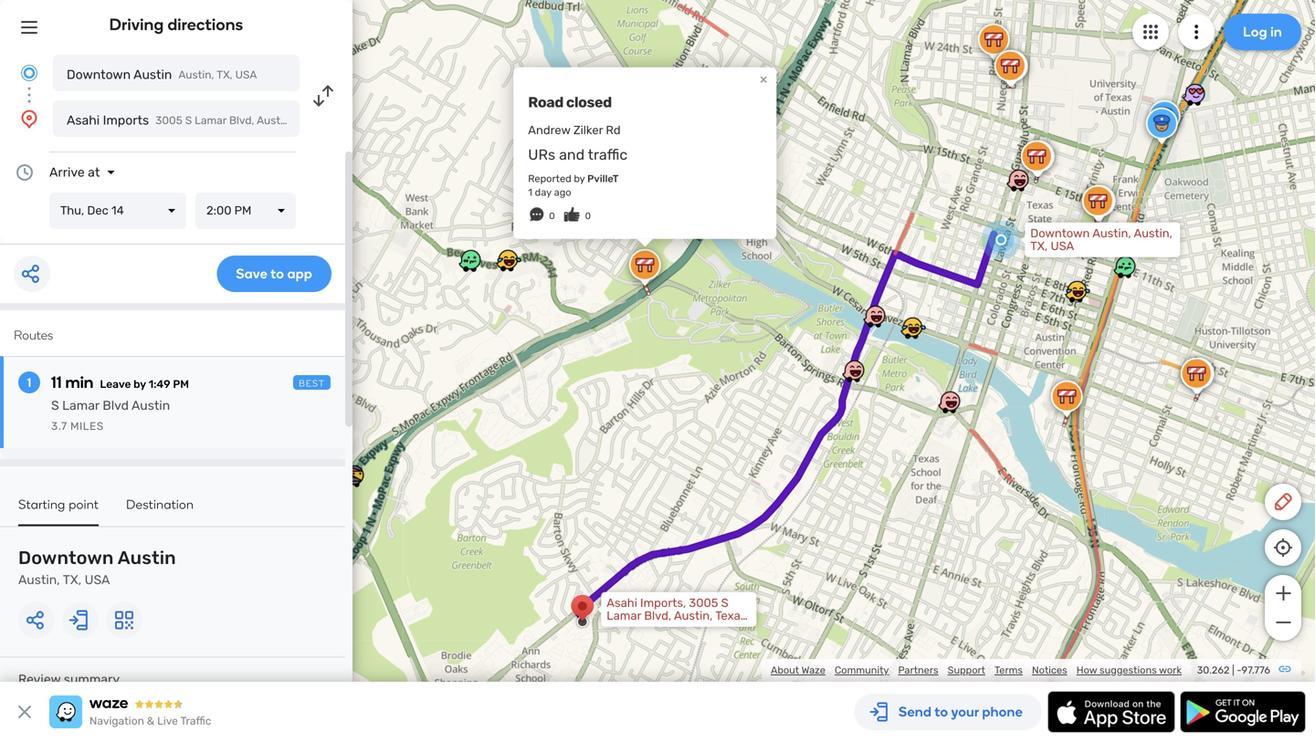 Task type: vqa. For each thing, say whether or not it's contained in the screenshot.
2 inside the Parking Structure 2 - Ucla, Los Angeles Address
no



Task type: locate. For each thing, give the bounding box(es) containing it.
urs
[[528, 146, 555, 163]]

0 vertical spatial blvd,
[[229, 114, 254, 127]]

waze
[[802, 664, 826, 677]]

by left the "pvillet"
[[574, 172, 585, 185]]

2 horizontal spatial s
[[721, 596, 729, 610]]

blvd, inside asahi imports, 3005 s lamar blvd, austin, texas, united states
[[644, 609, 671, 623]]

1 horizontal spatial pm
[[234, 204, 251, 218]]

× link
[[756, 70, 772, 87]]

0 vertical spatial s
[[185, 114, 192, 127]]

1 horizontal spatial 0
[[585, 210, 591, 221]]

0 vertical spatial states
[[366, 114, 399, 127]]

road
[[528, 93, 563, 111]]

1 horizontal spatial blvd,
[[644, 609, 671, 623]]

0 vertical spatial pm
[[234, 204, 251, 218]]

austin inside s lamar blvd austin 3.7 miles
[[131, 398, 170, 413]]

pm right 1:49
[[173, 378, 189, 391]]

asahi for imports,
[[607, 596, 637, 610]]

1 horizontal spatial states
[[646, 622, 682, 636]]

pm
[[234, 204, 251, 218], [173, 378, 189, 391]]

lamar for imports,
[[607, 609, 641, 623]]

thu,
[[60, 204, 84, 218]]

pm right 2:00
[[234, 204, 251, 218]]

starting point button
[[18, 497, 99, 527]]

1 vertical spatial tx,
[[1030, 239, 1048, 253]]

austin, inside asahi imports 3005 s lamar blvd, austin, texas, united states
[[257, 114, 292, 127]]

blvd
[[103, 398, 129, 413]]

|
[[1232, 664, 1234, 677]]

blvd, inside asahi imports 3005 s lamar blvd, austin, texas, united states
[[229, 114, 254, 127]]

blvd,
[[229, 114, 254, 127], [644, 609, 671, 623]]

3005 inside asahi imports, 3005 s lamar blvd, austin, texas, united states
[[689, 596, 718, 610]]

2:00
[[206, 204, 231, 218]]

usa
[[235, 68, 257, 81], [1051, 239, 1074, 253], [85, 573, 110, 588]]

1 vertical spatial lamar
[[62, 398, 99, 413]]

austin down driving
[[133, 67, 172, 82]]

1 horizontal spatial by
[[574, 172, 585, 185]]

0 horizontal spatial 1
[[27, 375, 31, 390]]

2 0 from the left
[[585, 210, 591, 221]]

austin,
[[178, 68, 214, 81], [257, 114, 292, 127], [1092, 226, 1131, 240], [1134, 226, 1173, 240], [18, 573, 60, 588], [674, 609, 713, 623]]

0 horizontal spatial united
[[329, 114, 363, 127]]

1 vertical spatial austin
[[131, 398, 170, 413]]

united for imports,
[[607, 622, 643, 636]]

s for imports,
[[721, 596, 729, 610]]

texas,
[[295, 114, 326, 127], [715, 609, 749, 623]]

s up 3.7
[[51, 398, 59, 413]]

0
[[549, 210, 555, 221], [585, 210, 591, 221]]

s right imports,
[[721, 596, 729, 610]]

reported
[[528, 172, 571, 185]]

0 horizontal spatial usa
[[85, 573, 110, 588]]

0 horizontal spatial by
[[133, 378, 146, 391]]

texas, inside asahi imports, 3005 s lamar blvd, austin, texas, united states
[[715, 609, 749, 623]]

30.262
[[1197, 664, 1230, 677]]

united inside asahi imports, 3005 s lamar blvd, austin, texas, united states
[[607, 622, 643, 636]]

1 0 from the left
[[549, 210, 555, 221]]

states inside asahi imports, 3005 s lamar blvd, austin, texas, united states
[[646, 622, 682, 636]]

1 horizontal spatial united
[[607, 622, 643, 636]]

routes
[[14, 327, 53, 343]]

by inside 'andrew zilker rd urs and traffic reported by pvillet 1 day ago'
[[574, 172, 585, 185]]

how
[[1077, 664, 1097, 677]]

pencil image
[[1272, 491, 1294, 513]]

1 horizontal spatial tx,
[[217, 68, 233, 81]]

texas, inside asahi imports 3005 s lamar blvd, austin, texas, united states
[[295, 114, 326, 127]]

support link
[[948, 664, 985, 677]]

1
[[528, 186, 532, 198], [27, 375, 31, 390]]

s right imports
[[185, 114, 192, 127]]

1 horizontal spatial lamar
[[195, 114, 227, 127]]

asahi left imports,
[[607, 596, 637, 610]]

downtown
[[67, 67, 131, 82], [1030, 226, 1090, 240], [18, 548, 114, 569]]

asahi
[[67, 113, 100, 128], [607, 596, 637, 610]]

0 vertical spatial 3005
[[155, 114, 182, 127]]

1 horizontal spatial texas,
[[715, 609, 749, 623]]

0 horizontal spatial lamar
[[62, 398, 99, 413]]

0 vertical spatial austin
[[133, 67, 172, 82]]

1 vertical spatial blvd,
[[644, 609, 671, 623]]

imports,
[[640, 596, 686, 610]]

2 vertical spatial lamar
[[607, 609, 641, 623]]

1 vertical spatial pm
[[173, 378, 189, 391]]

community link
[[835, 664, 889, 677]]

1 vertical spatial s
[[51, 398, 59, 413]]

asahi inside asahi imports, 3005 s lamar blvd, austin, texas, united states
[[607, 596, 637, 610]]

states
[[366, 114, 399, 127], [646, 622, 682, 636]]

0 vertical spatial downtown austin austin, tx, usa
[[67, 67, 257, 82]]

1 left '11' on the left of page
[[27, 375, 31, 390]]

austin
[[133, 67, 172, 82], [131, 398, 170, 413], [118, 548, 176, 569]]

lamar for imports
[[195, 114, 227, 127]]

pvillet
[[587, 172, 619, 185]]

1:49
[[148, 378, 170, 391]]

traffic
[[180, 715, 211, 728]]

1 horizontal spatial 1
[[528, 186, 532, 198]]

zoom in image
[[1272, 583, 1295, 605]]

0 horizontal spatial blvd,
[[229, 114, 254, 127]]

2 vertical spatial s
[[721, 596, 729, 610]]

2 horizontal spatial lamar
[[607, 609, 641, 623]]

lamar inside asahi imports, 3005 s lamar blvd, austin, texas, united states
[[607, 609, 641, 623]]

1 horizontal spatial usa
[[235, 68, 257, 81]]

day
[[535, 186, 552, 198]]

1 vertical spatial 3005
[[689, 596, 718, 610]]

0 vertical spatial tx,
[[217, 68, 233, 81]]

current location image
[[18, 62, 40, 84]]

by
[[574, 172, 585, 185], [133, 378, 146, 391]]

30.262 | -97.776
[[1197, 664, 1270, 677]]

s inside asahi imports, 3005 s lamar blvd, austin, texas, united states
[[721, 596, 729, 610]]

dec
[[87, 204, 109, 218]]

united inside asahi imports 3005 s lamar blvd, austin, texas, united states
[[329, 114, 363, 127]]

andrew zilker rd urs and traffic reported by pvillet 1 day ago
[[528, 123, 628, 198]]

texas, for imports
[[295, 114, 326, 127]]

3005
[[155, 114, 182, 127], [689, 596, 718, 610]]

austin down destination button
[[118, 548, 176, 569]]

asahi left imports
[[67, 113, 100, 128]]

1 vertical spatial downtown
[[1030, 226, 1090, 240]]

terms link
[[995, 664, 1023, 677]]

0 horizontal spatial 0
[[549, 210, 555, 221]]

asahi for imports
[[67, 113, 100, 128]]

rd
[[606, 123, 621, 137]]

texas, for imports,
[[715, 609, 749, 623]]

0 horizontal spatial states
[[366, 114, 399, 127]]

0 vertical spatial 1
[[528, 186, 532, 198]]

partners
[[898, 664, 939, 677]]

0 horizontal spatial 3005
[[155, 114, 182, 127]]

work
[[1159, 664, 1182, 677]]

1 vertical spatial asahi
[[607, 596, 637, 610]]

states inside asahi imports 3005 s lamar blvd, austin, texas, united states
[[366, 114, 399, 127]]

downtown austin, austin, tx, usa
[[1030, 226, 1173, 253]]

0 down day
[[549, 210, 555, 221]]

×
[[760, 70, 768, 87]]

united
[[329, 114, 363, 127], [607, 622, 643, 636]]

imports
[[103, 113, 149, 128]]

0 horizontal spatial s
[[51, 398, 59, 413]]

lamar inside s lamar blvd austin 3.7 miles
[[62, 398, 99, 413]]

andrew
[[528, 123, 570, 137]]

blvd, for imports
[[229, 114, 254, 127]]

1 left day
[[528, 186, 532, 198]]

starting
[[18, 497, 65, 512]]

location image
[[18, 108, 40, 130]]

2 horizontal spatial usa
[[1051, 239, 1074, 253]]

2 vertical spatial downtown
[[18, 548, 114, 569]]

0 horizontal spatial pm
[[173, 378, 189, 391]]

3005 right imports
[[155, 114, 182, 127]]

0 down the "pvillet"
[[585, 210, 591, 221]]

downtown austin austin, tx, usa down point
[[18, 548, 176, 588]]

downtown austin austin, tx, usa down driving directions
[[67, 67, 257, 82]]

1 horizontal spatial 3005
[[689, 596, 718, 610]]

notices link
[[1032, 664, 1067, 677]]

tx,
[[217, 68, 233, 81], [1030, 239, 1048, 253], [63, 573, 81, 588]]

blvd, for imports,
[[644, 609, 671, 623]]

1 vertical spatial 1
[[27, 375, 31, 390]]

downtown austin austin, tx, usa
[[67, 67, 257, 82], [18, 548, 176, 588]]

97.776
[[1242, 664, 1270, 677]]

lamar inside asahi imports 3005 s lamar blvd, austin, texas, united states
[[195, 114, 227, 127]]

0 horizontal spatial asahi
[[67, 113, 100, 128]]

austin down 1:49
[[131, 398, 170, 413]]

1 horizontal spatial s
[[185, 114, 192, 127]]

1 vertical spatial united
[[607, 622, 643, 636]]

1 vertical spatial usa
[[1051, 239, 1074, 253]]

and
[[559, 146, 585, 163]]

1 vertical spatial states
[[646, 622, 682, 636]]

0 vertical spatial united
[[329, 114, 363, 127]]

s for imports
[[185, 114, 192, 127]]

2 vertical spatial tx,
[[63, 573, 81, 588]]

miles
[[70, 420, 104, 433]]

0 vertical spatial texas,
[[295, 114, 326, 127]]

by left 1:49
[[133, 378, 146, 391]]

states for imports,
[[646, 622, 682, 636]]

0 vertical spatial asahi
[[67, 113, 100, 128]]

1 vertical spatial by
[[133, 378, 146, 391]]

2 vertical spatial usa
[[85, 573, 110, 588]]

0 vertical spatial usa
[[235, 68, 257, 81]]

destination button
[[126, 497, 194, 525]]

navigation
[[90, 715, 144, 728]]

3005 inside asahi imports 3005 s lamar blvd, austin, texas, united states
[[155, 114, 182, 127]]

zilker
[[573, 123, 603, 137]]

s
[[185, 114, 192, 127], [51, 398, 59, 413], [721, 596, 729, 610]]

2 vertical spatial austin
[[118, 548, 176, 569]]

point
[[69, 497, 99, 512]]

0 horizontal spatial texas,
[[295, 114, 326, 127]]

14
[[111, 204, 124, 218]]

1 vertical spatial texas,
[[715, 609, 749, 623]]

0 vertical spatial lamar
[[195, 114, 227, 127]]

1 horizontal spatial asahi
[[607, 596, 637, 610]]

s inside asahi imports 3005 s lamar blvd, austin, texas, united states
[[185, 114, 192, 127]]

united for imports
[[329, 114, 363, 127]]

0 vertical spatial by
[[574, 172, 585, 185]]

2 horizontal spatial tx,
[[1030, 239, 1048, 253]]

clock image
[[14, 162, 36, 184]]

3005 right imports,
[[689, 596, 718, 610]]

lamar
[[195, 114, 227, 127], [62, 398, 99, 413], [607, 609, 641, 623]]



Task type: describe. For each thing, give the bounding box(es) containing it.
road closed
[[528, 93, 612, 111]]

leave
[[100, 378, 131, 391]]

about
[[771, 664, 799, 677]]

arrive at
[[49, 165, 100, 180]]

terms
[[995, 664, 1023, 677]]

summary
[[64, 672, 120, 687]]

how suggestions work link
[[1077, 664, 1182, 677]]

suggestions
[[1100, 664, 1157, 677]]

zoom out image
[[1272, 612, 1295, 634]]

states for imports
[[366, 114, 399, 127]]

destination
[[126, 497, 194, 512]]

2:00 pm
[[206, 204, 251, 218]]

best
[[299, 378, 325, 389]]

review
[[18, 672, 61, 687]]

pm inside 11 min leave by 1:49 pm
[[173, 378, 189, 391]]

about waze link
[[771, 664, 826, 677]]

arrive
[[49, 165, 85, 180]]

-
[[1237, 664, 1242, 677]]

traffic
[[588, 146, 628, 163]]

driving directions
[[109, 15, 243, 34]]

s lamar blvd austin 3.7 miles
[[51, 398, 170, 433]]

starting point
[[18, 497, 99, 512]]

directions
[[168, 15, 243, 34]]

0 vertical spatial downtown
[[67, 67, 131, 82]]

driving
[[109, 15, 164, 34]]

notices
[[1032, 664, 1067, 677]]

about waze community partners support terms notices how suggestions work
[[771, 664, 1182, 677]]

3005 for imports,
[[689, 596, 718, 610]]

austin, inside asahi imports, 3005 s lamar blvd, austin, texas, united states
[[674, 609, 713, 623]]

navigation & live traffic
[[90, 715, 211, 728]]

support
[[948, 664, 985, 677]]

by inside 11 min leave by 1:49 pm
[[133, 378, 146, 391]]

3.7
[[51, 420, 67, 433]]

2:00 pm list box
[[195, 193, 296, 229]]

usa inside downtown austin, austin, tx, usa
[[1051, 239, 1074, 253]]

1 inside 'andrew zilker rd urs and traffic reported by pvillet 1 day ago'
[[528, 186, 532, 198]]

11
[[51, 373, 62, 392]]

review summary
[[18, 672, 120, 687]]

ago
[[554, 186, 571, 198]]

asahi imports, 3005 s lamar blvd, austin, texas, united states
[[607, 596, 749, 636]]

partners link
[[898, 664, 939, 677]]

&
[[147, 715, 154, 728]]

tx, inside downtown austin, austin, tx, usa
[[1030, 239, 1048, 253]]

11 min leave by 1:49 pm
[[51, 373, 189, 392]]

x image
[[14, 701, 36, 723]]

link image
[[1278, 662, 1292, 677]]

downtown inside downtown austin, austin, tx, usa
[[1030, 226, 1090, 240]]

community
[[835, 664, 889, 677]]

thu, dec 14 list box
[[49, 193, 186, 229]]

thu, dec 14
[[60, 204, 124, 218]]

closed
[[566, 93, 612, 111]]

s inside s lamar blvd austin 3.7 miles
[[51, 398, 59, 413]]

live
[[157, 715, 178, 728]]

3005 for imports
[[155, 114, 182, 127]]

min
[[65, 373, 93, 392]]

asahi imports 3005 s lamar blvd, austin, texas, united states
[[67, 113, 399, 128]]

0 horizontal spatial tx,
[[63, 573, 81, 588]]

at
[[88, 165, 100, 180]]

1 vertical spatial downtown austin austin, tx, usa
[[18, 548, 176, 588]]

pm inside 2:00 pm 'list box'
[[234, 204, 251, 218]]



